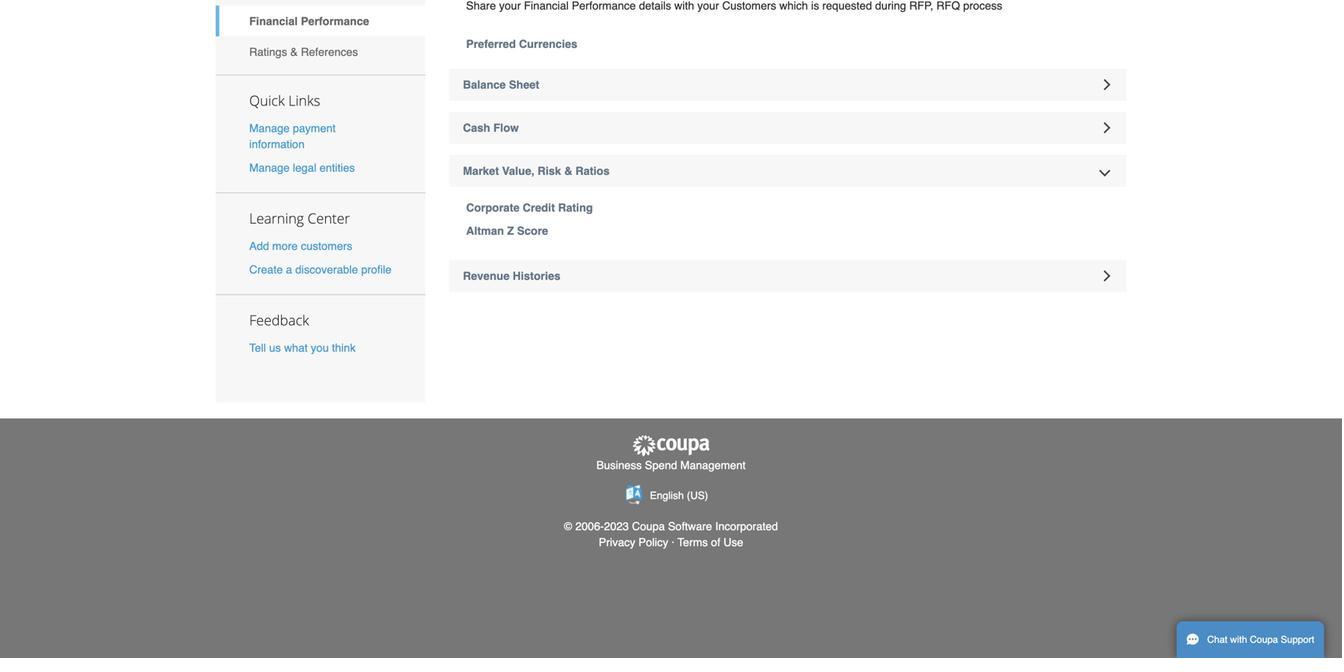 Task type: describe. For each thing, give the bounding box(es) containing it.
terms
[[678, 536, 708, 549]]

a
[[286, 263, 292, 276]]

balance sheet button
[[449, 69, 1126, 101]]

of
[[711, 536, 720, 549]]

customers
[[301, 240, 352, 252]]

incorporated
[[715, 520, 778, 533]]

coupa inside button
[[1250, 634, 1278, 645]]

terms of use link
[[678, 536, 743, 549]]

currencies
[[519, 38, 577, 50]]

©
[[564, 520, 572, 533]]

credit
[[523, 201, 555, 214]]

manage payment information link
[[249, 122, 336, 151]]

preferred
[[466, 38, 516, 50]]

you
[[311, 341, 329, 354]]

ratings & references link
[[216, 36, 425, 67]]

ratings & references
[[249, 45, 358, 58]]

terms of use
[[678, 536, 743, 549]]

financial
[[249, 15, 298, 27]]

learning
[[249, 209, 304, 228]]

privacy policy
[[599, 536, 668, 549]]

& inside ratings & references link
[[290, 45, 298, 58]]

information
[[249, 138, 305, 151]]

business spend management
[[596, 459, 746, 472]]

create
[[249, 263, 283, 276]]

with
[[1230, 634, 1247, 645]]

revenue histories
[[463, 270, 561, 282]]

manage payment information
[[249, 122, 336, 151]]

create a discoverable profile link
[[249, 263, 392, 276]]

quick
[[249, 91, 285, 110]]

balance
[[463, 78, 506, 91]]

tell us what you think button
[[249, 340, 356, 356]]

altman z score
[[466, 224, 548, 237]]

chat with coupa support button
[[1177, 621, 1324, 658]]

cash flow heading
[[449, 112, 1126, 144]]

policy
[[638, 536, 668, 549]]

market value, risk & ratios
[[463, 165, 610, 177]]

& inside the 'market value, risk & ratios' "dropdown button"
[[564, 165, 572, 177]]

score
[[517, 224, 548, 237]]

add
[[249, 240, 269, 252]]

center
[[308, 209, 350, 228]]

business
[[596, 459, 642, 472]]

rating
[[558, 201, 593, 214]]

0 vertical spatial coupa
[[632, 520, 665, 533]]

use
[[723, 536, 743, 549]]

histories
[[513, 270, 561, 282]]

market value, risk & ratios heading
[[449, 155, 1126, 187]]

quick links
[[249, 91, 320, 110]]

market
[[463, 165, 499, 177]]

learning center
[[249, 209, 350, 228]]

manage legal entities link
[[249, 161, 355, 174]]

feedback
[[249, 311, 309, 329]]

manage legal entities
[[249, 161, 355, 174]]

what
[[284, 341, 308, 354]]

manage for manage payment information
[[249, 122, 290, 135]]

us
[[269, 341, 281, 354]]

software
[[668, 520, 712, 533]]

tell
[[249, 341, 266, 354]]

coupa supplier portal image
[[631, 435, 711, 457]]

discoverable
[[295, 263, 358, 276]]

© 2006-2023 coupa software incorporated
[[564, 520, 778, 533]]



Task type: vqa. For each thing, say whether or not it's contained in the screenshot.
Privacy
yes



Task type: locate. For each thing, give the bounding box(es) containing it.
chat
[[1207, 634, 1227, 645]]

manage down 'information'
[[249, 161, 290, 174]]

cash flow button
[[449, 112, 1126, 144]]

market value, risk & ratios button
[[449, 155, 1126, 187]]

0 vertical spatial manage
[[249, 122, 290, 135]]

2023
[[604, 520, 629, 533]]

payment
[[293, 122, 336, 135]]

chat with coupa support
[[1207, 634, 1314, 645]]

balance sheet
[[463, 78, 539, 91]]

create a discoverable profile
[[249, 263, 392, 276]]

coupa right 'with' in the bottom of the page
[[1250, 634, 1278, 645]]

links
[[288, 91, 320, 110]]

corporate
[[466, 201, 520, 214]]

revenue histories heading
[[449, 260, 1126, 292]]

flow
[[493, 121, 519, 134]]

0 horizontal spatial coupa
[[632, 520, 665, 533]]

add more customers link
[[249, 240, 352, 252]]

manage up 'information'
[[249, 122, 290, 135]]

cash flow
[[463, 121, 519, 134]]

coupa
[[632, 520, 665, 533], [1250, 634, 1278, 645]]

support
[[1281, 634, 1314, 645]]

balance sheet heading
[[449, 69, 1126, 101]]

(us)
[[687, 490, 708, 502]]

english (us)
[[650, 490, 708, 502]]

entities
[[319, 161, 355, 174]]

manage inside manage payment information
[[249, 122, 290, 135]]

privacy policy link
[[599, 536, 668, 549]]

ratios
[[575, 165, 610, 177]]

management
[[680, 459, 746, 472]]

profile
[[361, 263, 392, 276]]

1 manage from the top
[[249, 122, 290, 135]]

ratings
[[249, 45, 287, 58]]

& right risk
[[564, 165, 572, 177]]

financial performance link
[[216, 6, 425, 36]]

2006-
[[575, 520, 604, 533]]

1 vertical spatial &
[[564, 165, 572, 177]]

cash
[[463, 121, 490, 134]]

more
[[272, 240, 298, 252]]

& right ratings on the top of page
[[290, 45, 298, 58]]

revenue histories button
[[449, 260, 1126, 292]]

z
[[507, 224, 514, 237]]

revenue
[[463, 270, 510, 282]]

2 manage from the top
[[249, 161, 290, 174]]

value,
[[502, 165, 534, 177]]

privacy
[[599, 536, 635, 549]]

spend
[[645, 459, 677, 472]]

1 vertical spatial coupa
[[1250, 634, 1278, 645]]

references
[[301, 45, 358, 58]]

add more customers
[[249, 240, 352, 252]]

legal
[[293, 161, 316, 174]]

manage
[[249, 122, 290, 135], [249, 161, 290, 174]]

&
[[290, 45, 298, 58], [564, 165, 572, 177]]

0 horizontal spatial &
[[290, 45, 298, 58]]

sheet
[[509, 78, 539, 91]]

altman
[[466, 224, 504, 237]]

tell us what you think
[[249, 341, 356, 354]]

manage for manage legal entities
[[249, 161, 290, 174]]

english
[[650, 490, 684, 502]]

performance
[[301, 15, 369, 27]]

1 horizontal spatial coupa
[[1250, 634, 1278, 645]]

coupa up the 'policy'
[[632, 520, 665, 533]]

preferred currencies
[[466, 38, 577, 50]]

0 vertical spatial &
[[290, 45, 298, 58]]

think
[[332, 341, 356, 354]]

1 vertical spatial manage
[[249, 161, 290, 174]]

financial performance
[[249, 15, 369, 27]]

corporate credit rating
[[466, 201, 593, 214]]

1 horizontal spatial &
[[564, 165, 572, 177]]

risk
[[538, 165, 561, 177]]



